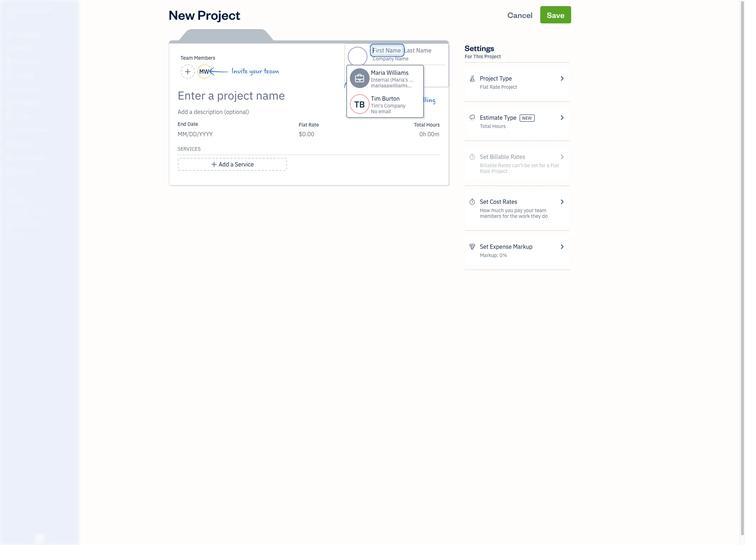 Task type: describe. For each thing, give the bounding box(es) containing it.
for
[[465, 53, 473, 60]]

flat rate
[[299, 122, 319, 128]]

company inside maria's company owner
[[26, 6, 51, 14]]

settings image
[[5, 232, 77, 238]]

team members
[[181, 55, 216, 61]]

rate for flat rate
[[309, 122, 319, 128]]

1 horizontal spatial total
[[480, 123, 492, 129]]

items and services image
[[5, 209, 77, 215]]

Project Name text field
[[178, 88, 376, 102]]

choose who you're billing the project to
[[366, 96, 436, 113]]

members
[[194, 55, 216, 61]]

markup
[[514, 243, 533, 250]]

team members image
[[5, 198, 77, 204]]

Project Description text field
[[178, 108, 376, 116]]

email
[[379, 108, 391, 115]]

chevronright image for project type
[[559, 74, 566, 83]]

settings for this project
[[465, 43, 502, 60]]

burton
[[382, 95, 400, 102]]

money image
[[5, 141, 13, 148]]

end date
[[178, 121, 198, 127]]

they
[[532, 213, 541, 219]]

0 horizontal spatial total
[[414, 122, 426, 128]]

work
[[519, 213, 530, 219]]

bank connections image
[[5, 221, 77, 227]]

expenses image
[[470, 242, 476, 251]]

owner
[[6, 14, 19, 20]]

tim burton tim's company no email
[[371, 95, 406, 115]]

no
[[371, 108, 378, 115]]

set for set expense markup
[[480, 243, 489, 250]]

timer image
[[5, 127, 13, 134]]

tim's
[[371, 102, 383, 109]]

flat for flat rate
[[299, 122, 308, 128]]

0 vertical spatial your
[[250, 67, 263, 76]]

to
[[397, 105, 403, 113]]

project type
[[480, 75, 512, 82]]

add
[[219, 161, 229, 168]]

flat for flat rate project
[[480, 84, 489, 90]]

End date in  format text field
[[178, 131, 265, 138]]

how
[[480, 207, 491, 214]]

the inside how much you pay your team members for the work they do
[[511, 213, 518, 219]]

estimate image
[[5, 59, 13, 66]]

this
[[474, 53, 484, 60]]

set expense markup
[[480, 243, 533, 250]]

date
[[188, 121, 198, 127]]

mariaaawilliams@gmail.com
[[371, 82, 436, 89]]

set for set cost rates
[[480, 198, 489, 205]]

chevronright image for rates
[[559, 197, 566, 206]]

phone image
[[373, 77, 380, 83]]

tb
[[355, 98, 365, 110]]

project image
[[5, 113, 13, 120]]

services
[[178, 146, 201, 152]]

new
[[523, 115, 533, 121]]

save button
[[541, 6, 572, 23]]

Email Address text field
[[384, 68, 417, 74]]

envelope image
[[373, 68, 380, 74]]

expense image
[[5, 100, 13, 107]]

freshbooks image
[[34, 534, 45, 542]]

internal
[[371, 77, 389, 83]]

expense
[[490, 243, 512, 250]]

maria williams internal (maria's company) mariaaawilliams@gmail.com
[[371, 69, 436, 89]]

First Name text field
[[373, 47, 402, 54]]

end
[[178, 121, 187, 127]]

service
[[235, 161, 254, 168]]

members
[[480, 213, 502, 219]]

dashboard image
[[5, 31, 13, 38]]

project inside settings for this project
[[485, 53, 502, 60]]

a
[[231, 161, 234, 168]]

williams
[[387, 69, 409, 76]]

1 horizontal spatial total hours
[[480, 123, 506, 129]]

Phone Number text field
[[384, 77, 418, 84]]

tb list box
[[347, 65, 436, 118]]

the inside choose who you're billing the project to
[[366, 105, 375, 113]]



Task type: vqa. For each thing, say whether or not it's contained in the screenshot.
internal notes
no



Task type: locate. For each thing, give the bounding box(es) containing it.
0 horizontal spatial hours
[[427, 122, 440, 128]]

maria's company owner
[[6, 6, 51, 20]]

rate up amount (usd) text box
[[309, 122, 319, 128]]

markup: 0%
[[480, 252, 508, 259]]

for
[[503, 213, 509, 219]]

cancel button
[[502, 6, 540, 23]]

new
[[169, 6, 195, 23]]

0 vertical spatial flat
[[480, 84, 489, 90]]

1 vertical spatial the
[[511, 213, 518, 219]]

much
[[492, 207, 505, 214]]

1 horizontal spatial flat
[[480, 84, 489, 90]]

1 vertical spatial flat
[[299, 122, 308, 128]]

tim
[[371, 95, 381, 102]]

chevronright image
[[559, 197, 566, 206], [559, 242, 566, 251]]

apps image
[[5, 186, 77, 192]]

total hours up the hourly budget text box
[[414, 122, 440, 128]]

add a service
[[219, 161, 254, 168]]

pay
[[515, 207, 523, 214]]

billing
[[419, 96, 436, 104]]

hours up the hourly budget text box
[[427, 122, 440, 128]]

2 set from the top
[[480, 243, 489, 250]]

projects image
[[470, 74, 476, 83]]

company
[[26, 6, 51, 14], [385, 102, 406, 109]]

set cost rates
[[480, 198, 518, 205]]

invite
[[232, 67, 248, 76]]

invite your team
[[232, 67, 279, 76]]

estimate
[[480, 114, 503, 121]]

estimates image
[[470, 113, 476, 122]]

1 chevronright image from the top
[[559, 197, 566, 206]]

type
[[500, 75, 512, 82], [505, 114, 517, 121]]

mw
[[199, 68, 209, 75]]

total up the hourly budget text box
[[414, 122, 426, 128]]

team
[[264, 67, 279, 76], [536, 207, 547, 214]]

0 horizontal spatial company
[[26, 6, 51, 14]]

1 vertical spatial rate
[[309, 122, 319, 128]]

0 horizontal spatial the
[[366, 105, 375, 113]]

add team member image
[[185, 67, 191, 76]]

new project
[[169, 6, 241, 23]]

payment image
[[5, 86, 13, 93]]

0 vertical spatial rate
[[490, 84, 501, 90]]

flat down project type
[[480, 84, 489, 90]]

main element
[[0, 0, 97, 545]]

rate for flat rate project
[[490, 84, 501, 90]]

company down burton
[[385, 102, 406, 109]]

choose
[[366, 96, 385, 104]]

0 vertical spatial type
[[500, 75, 512, 82]]

your right pay
[[524, 207, 534, 214]]

0 vertical spatial chevronright image
[[559, 74, 566, 83]]

maria
[[371, 69, 386, 76]]

add a service button
[[178, 158, 287, 171]]

maria's
[[6, 6, 25, 14]]

0 vertical spatial company
[[26, 6, 51, 14]]

cancel
[[508, 10, 533, 20]]

company inside tim burton tim's company no email
[[385, 102, 406, 109]]

1 horizontal spatial your
[[524, 207, 534, 214]]

0 horizontal spatial flat
[[299, 122, 308, 128]]

1 vertical spatial your
[[524, 207, 534, 214]]

chevronright image for estimate type
[[559, 113, 566, 122]]

hours down estimate type
[[493, 123, 506, 129]]

0 horizontal spatial total hours
[[414, 122, 440, 128]]

0 horizontal spatial rate
[[309, 122, 319, 128]]

team
[[181, 55, 193, 61]]

type left new
[[505, 114, 517, 121]]

0 horizontal spatial team
[[264, 67, 279, 76]]

1 horizontal spatial team
[[536, 207, 547, 214]]

chevronright image
[[559, 74, 566, 83], [559, 113, 566, 122]]

1 vertical spatial chevronright image
[[559, 113, 566, 122]]

the down choose
[[366, 105, 375, 113]]

do
[[543, 213, 548, 219]]

invoice image
[[5, 72, 13, 79]]

2 chevronright image from the top
[[559, 242, 566, 251]]

company right "maria's"
[[26, 6, 51, 14]]

project
[[377, 105, 396, 113]]

your inside how much you pay your team members for the work they do
[[524, 207, 534, 214]]

project
[[198, 6, 241, 23], [485, 53, 502, 60], [480, 75, 499, 82], [502, 84, 518, 90]]

flat rate project
[[480, 84, 518, 90]]

timetracking image
[[470, 197, 476, 206]]

team inside how much you pay your team members for the work they do
[[536, 207, 547, 214]]

how much you pay your team members for the work they do
[[480, 207, 548, 219]]

markup:
[[480, 252, 499, 259]]

1 horizontal spatial company
[[385, 102, 406, 109]]

total hours
[[414, 122, 440, 128], [480, 123, 506, 129]]

company)
[[410, 77, 433, 83]]

(maria's
[[391, 77, 409, 83]]

cost
[[490, 198, 502, 205]]

who
[[386, 96, 398, 104]]

hours
[[427, 122, 440, 128], [493, 123, 506, 129]]

1 horizontal spatial the
[[511, 213, 518, 219]]

type for estimate type
[[505, 114, 517, 121]]

your
[[250, 67, 263, 76], [524, 207, 534, 214]]

plus image
[[211, 160, 218, 169]]

Last Name text field
[[405, 47, 432, 54]]

set
[[480, 198, 489, 205], [480, 243, 489, 250]]

flat up amount (usd) text box
[[299, 122, 308, 128]]

1 vertical spatial set
[[480, 243, 489, 250]]

Hourly Budget text field
[[420, 131, 440, 138]]

1 vertical spatial company
[[385, 102, 406, 109]]

chart image
[[5, 154, 13, 161]]

total hours down estimate
[[480, 123, 506, 129]]

team right "work"
[[536, 207, 547, 214]]

1 horizontal spatial hours
[[493, 123, 506, 129]]

client image
[[5, 45, 13, 52]]

set up how
[[480, 198, 489, 205]]

rates
[[503, 198, 518, 205]]

0 vertical spatial team
[[264, 67, 279, 76]]

type up flat rate project
[[500, 75, 512, 82]]

total down estimate
[[480, 123, 492, 129]]

set up markup:
[[480, 243, 489, 250]]

0 vertical spatial chevronright image
[[559, 197, 566, 206]]

settings
[[465, 43, 495, 53]]

your right invite
[[250, 67, 263, 76]]

1 vertical spatial type
[[505, 114, 517, 121]]

Amount (USD) text field
[[299, 131, 315, 138]]

rate down project type
[[490, 84, 501, 90]]

0 vertical spatial set
[[480, 198, 489, 205]]

Company Name text field
[[373, 55, 409, 62]]

1 set from the top
[[480, 198, 489, 205]]

you're
[[399, 96, 417, 104]]

team up project name text box
[[264, 67, 279, 76]]

the
[[366, 105, 375, 113], [511, 213, 518, 219]]

briefcase image
[[355, 75, 365, 81]]

flat
[[480, 84, 489, 90], [299, 122, 308, 128]]

1 chevronright image from the top
[[559, 74, 566, 83]]

0 horizontal spatial your
[[250, 67, 263, 76]]

the right for in the top of the page
[[511, 213, 518, 219]]

1 horizontal spatial rate
[[490, 84, 501, 90]]

1 vertical spatial chevronright image
[[559, 242, 566, 251]]

estimate type
[[480, 114, 517, 121]]

1 vertical spatial team
[[536, 207, 547, 214]]

0%
[[500, 252, 508, 259]]

type for project type
[[500, 75, 512, 82]]

total
[[414, 122, 426, 128], [480, 123, 492, 129]]

rate
[[490, 84, 501, 90], [309, 122, 319, 128]]

chevronright image for markup
[[559, 242, 566, 251]]

2 chevronright image from the top
[[559, 113, 566, 122]]

report image
[[5, 168, 13, 175]]

save
[[548, 10, 565, 20]]

you
[[506, 207, 514, 214]]

0 vertical spatial the
[[366, 105, 375, 113]]



